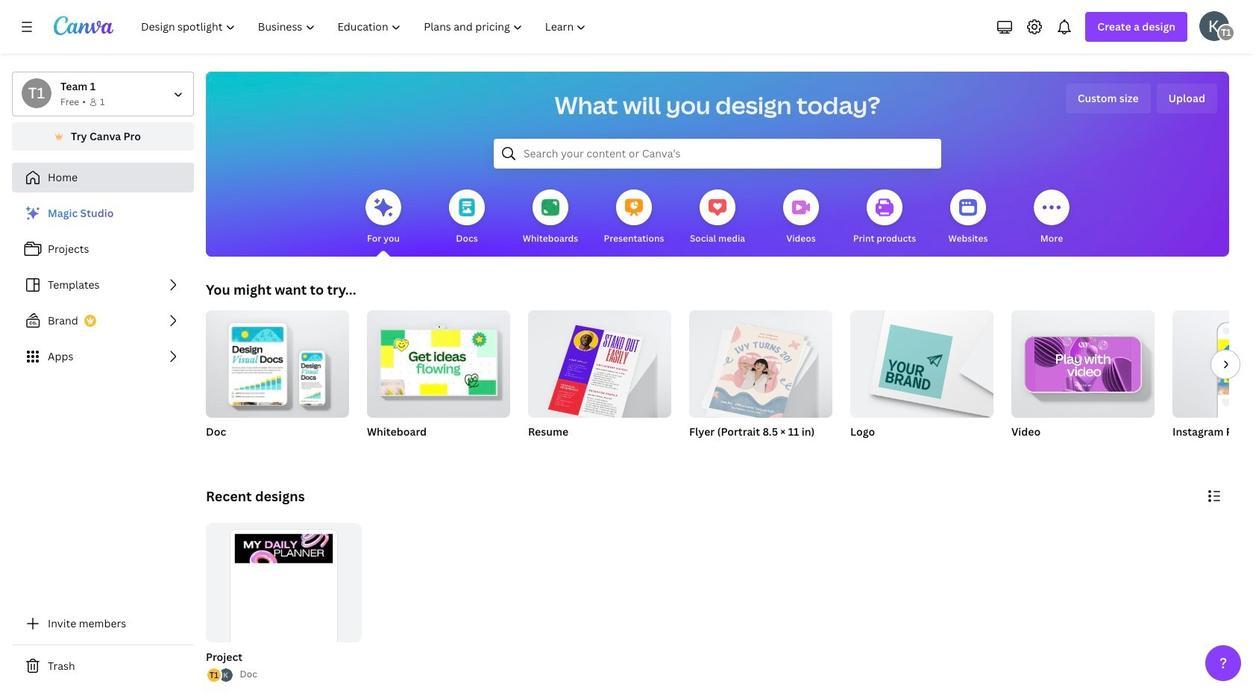 Task type: describe. For each thing, give the bounding box(es) containing it.
team 1 image for the team 1 element in the switch to another team button
[[22, 78, 51, 108]]

1 horizontal spatial list
[[206, 668, 234, 684]]

team 1 element inside switch to another team button
[[22, 78, 51, 108]]

team 1 image for the topmost the team 1 element
[[1218, 24, 1236, 42]]

0 vertical spatial team 1 element
[[1218, 24, 1236, 42]]

Search search field
[[524, 140, 912, 168]]

top level navigation element
[[131, 12, 600, 42]]



Task type: vqa. For each thing, say whether or not it's contained in the screenshot.
with
no



Task type: locate. For each thing, give the bounding box(es) containing it.
group
[[206, 304, 349, 458], [206, 304, 349, 418], [367, 304, 510, 458], [367, 304, 510, 418], [528, 304, 672, 458], [528, 304, 672, 424], [1012, 304, 1155, 458], [1012, 304, 1155, 418], [690, 310, 833, 458], [851, 310, 994, 458], [1173, 310, 1254, 458], [1173, 310, 1254, 418], [203, 523, 362, 684], [206, 523, 362, 682]]

1 vertical spatial list
[[206, 668, 234, 684]]

Switch to another team button
[[12, 72, 194, 116]]

team 1 image
[[1218, 24, 1236, 42], [22, 78, 51, 108]]

1 vertical spatial team 1 image
[[22, 78, 51, 108]]

0 horizontal spatial team 1 image
[[22, 78, 51, 108]]

0 vertical spatial team 1 image
[[1218, 24, 1236, 42]]

None search field
[[494, 139, 942, 169]]

0 horizontal spatial team 1 element
[[22, 78, 51, 108]]

team 1 element
[[1218, 24, 1236, 42], [22, 78, 51, 108]]

list
[[12, 199, 194, 372], [206, 668, 234, 684]]

kendall parks image
[[1200, 11, 1230, 41]]

1 vertical spatial team 1 element
[[22, 78, 51, 108]]

0 horizontal spatial list
[[12, 199, 194, 372]]

team 1 image inside switch to another team button
[[22, 78, 51, 108]]

0 vertical spatial list
[[12, 199, 194, 372]]

1 horizontal spatial team 1 element
[[1218, 24, 1236, 42]]

1 horizontal spatial team 1 image
[[1218, 24, 1236, 42]]



